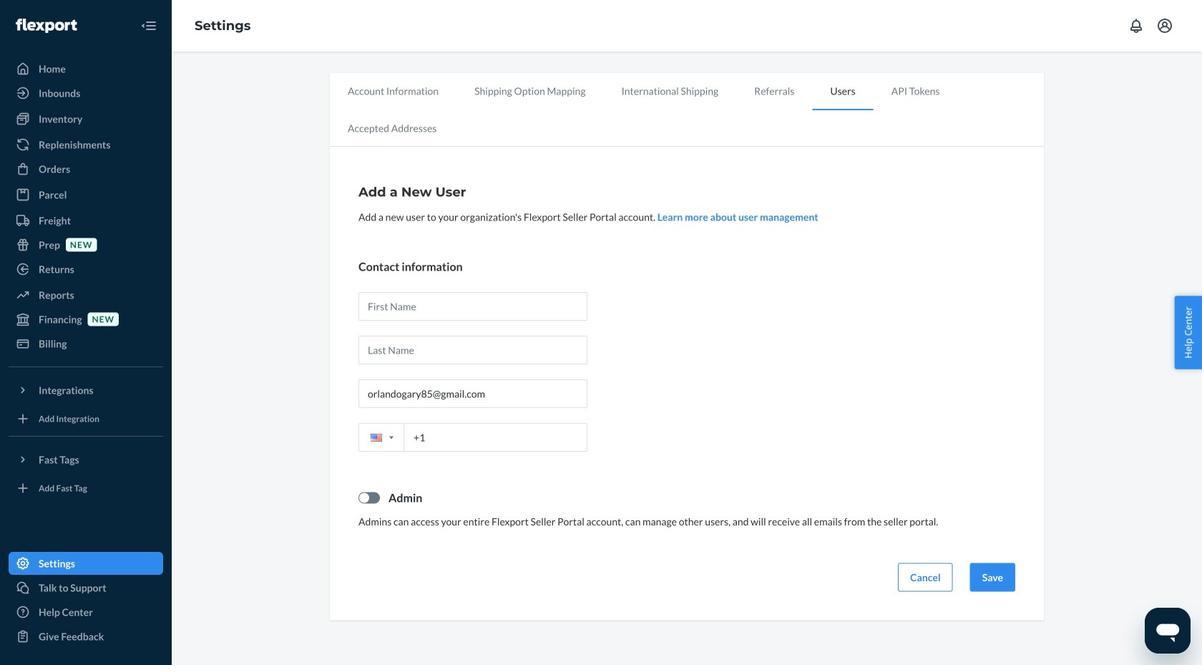Task type: vqa. For each thing, say whether or not it's contained in the screenshot.
"First Name" TEXT FIELD
yes



Task type: describe. For each thing, give the bounding box(es) containing it.
First Name text field
[[359, 292, 588, 321]]



Task type: locate. For each thing, give the bounding box(es) containing it.
open notifications image
[[1128, 17, 1146, 34]]

flexport logo image
[[16, 19, 77, 33]]

1 (702) 123-4567 telephone field
[[359, 423, 588, 452]]

open account menu image
[[1157, 17, 1174, 34]]

close navigation image
[[140, 17, 158, 34]]

united states: + 1 image
[[389, 436, 394, 439]]

tab
[[330, 73, 457, 109], [457, 73, 604, 109], [604, 73, 737, 109], [737, 73, 813, 109], [813, 73, 874, 110], [874, 73, 958, 109], [330, 110, 455, 146]]

Last Name text field
[[359, 336, 588, 364]]

Email text field
[[359, 379, 588, 408]]

tab list
[[330, 73, 1045, 147]]



